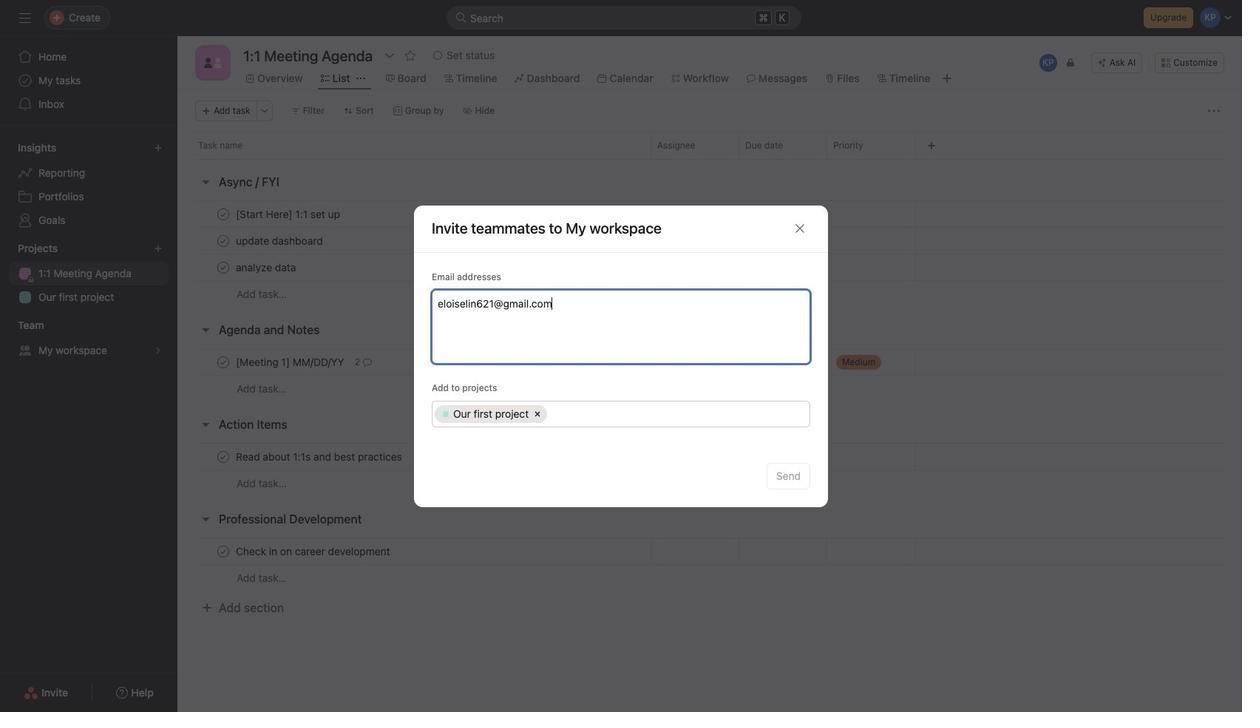 Task type: locate. For each thing, give the bounding box(es) containing it.
mark complete image for task name text box inside "[meeting 1] mm/dd/yy" 'cell'
[[215, 353, 232, 371]]

header async / fyi tree grid
[[178, 200, 1243, 308]]

cell
[[739, 254, 828, 281], [435, 405, 547, 423], [550, 405, 805, 423]]

header agenda and notes tree grid
[[178, 348, 1243, 402]]

1 vertical spatial task name text field
[[233, 260, 301, 275]]

1 vertical spatial collapse task list for this group image
[[200, 324, 212, 336]]

mark complete checkbox for read about 1:1s and best practices "cell"
[[215, 448, 232, 466]]

0 vertical spatial task name text field
[[233, 233, 327, 248]]

1 task name text field from the top
[[233, 207, 345, 222]]

1 task name text field from the top
[[233, 233, 327, 248]]

1 collapse task list for this group image from the top
[[200, 419, 212, 430]]

collapse task list for this group image for mark complete checkbox within the "[meeting 1] mm/dd/yy" 'cell'
[[200, 324, 212, 336]]

2 vertical spatial task name text field
[[233, 449, 407, 464]]

insights element
[[0, 135, 178, 235]]

row
[[178, 132, 1243, 159], [195, 158, 1225, 160], [178, 200, 1243, 228], [178, 227, 1243, 254], [178, 254, 1243, 281], [178, 280, 1243, 308], [178, 348, 1243, 376], [178, 375, 1243, 402], [433, 401, 810, 426], [178, 443, 1243, 470], [178, 470, 1243, 497], [178, 538, 1243, 565], [178, 564, 1243, 592]]

dialog
[[414, 205, 828, 507]]

teams element
[[0, 312, 178, 365]]

Task name text field
[[233, 233, 327, 248], [233, 260, 301, 275], [233, 449, 407, 464]]

mark complete checkbox inside [start here] 1:1 set up cell
[[215, 205, 232, 223]]

3 task name text field from the top
[[233, 544, 395, 559]]

Task name text field
[[233, 207, 345, 222], [233, 355, 349, 369], [233, 544, 395, 559]]

2 collapse task list for this group image from the top
[[200, 324, 212, 336]]

task name text field for mark complete option
[[233, 233, 327, 248]]

task name text field inside check in on career development "cell"
[[233, 544, 395, 559]]

mark complete checkbox inside "[meeting 1] mm/dd/yy" 'cell'
[[215, 353, 232, 371]]

2 mark complete checkbox from the top
[[215, 259, 232, 276]]

update dashboard cell
[[178, 227, 651, 254]]

1 mark complete checkbox from the top
[[215, 205, 232, 223]]

4 mark complete checkbox from the top
[[215, 448, 232, 466]]

task name text field inside analyze data cell
[[233, 260, 301, 275]]

mark complete image inside check in on career development "cell"
[[215, 543, 232, 560]]

mark complete image for task name text box inside [start here] 1:1 set up cell
[[215, 205, 232, 223]]

1 vertical spatial task name text field
[[233, 355, 349, 369]]

0 vertical spatial collapse task list for this group image
[[200, 419, 212, 430]]

2 vertical spatial task name text field
[[233, 544, 395, 559]]

mark complete image
[[215, 205, 232, 223], [215, 259, 232, 276], [215, 353, 232, 371], [215, 448, 232, 466], [215, 543, 232, 560]]

1 collapse task list for this group image from the top
[[200, 176, 212, 188]]

header action items tree grid
[[178, 443, 1243, 497]]

task name text field inside [start here] 1:1 set up cell
[[233, 207, 345, 222]]

1 vertical spatial collapse task list for this group image
[[200, 513, 212, 525]]

None text field
[[240, 42, 377, 69]]

task name text field inside update dashboard cell
[[233, 233, 327, 248]]

2 mark complete image from the top
[[215, 259, 232, 276]]

mark complete image inside [start here] 1:1 set up cell
[[215, 205, 232, 223]]

task name text field for mark complete checkbox within the analyze data cell
[[233, 260, 301, 275]]

hide sidebar image
[[19, 12, 31, 24]]

mark complete image inside read about 1:1s and best practices "cell"
[[215, 448, 232, 466]]

header professional development tree grid
[[178, 538, 1243, 592]]

task name text field inside read about 1:1s and best practices "cell"
[[233, 449, 407, 464]]

collapse task list for this group image
[[200, 419, 212, 430], [200, 513, 212, 525]]

collapse task list for this group image for mark complete checkbox inside [start here] 1:1 set up cell
[[200, 176, 212, 188]]

[start here] 1:1 set up cell
[[178, 200, 651, 228]]

collapse task list for this group image
[[200, 176, 212, 188], [200, 324, 212, 336]]

mark complete checkbox inside read about 1:1s and best practices "cell"
[[215, 448, 232, 466]]

5 mark complete checkbox from the top
[[215, 543, 232, 560]]

2 task name text field from the top
[[233, 355, 349, 369]]

mark complete checkbox inside check in on career development "cell"
[[215, 543, 232, 560]]

2 comments image
[[363, 358, 372, 367]]

check in on career development cell
[[178, 538, 651, 565]]

2 collapse task list for this group image from the top
[[200, 513, 212, 525]]

mark complete checkbox inside analyze data cell
[[215, 259, 232, 276]]

3 mark complete checkbox from the top
[[215, 353, 232, 371]]

0 vertical spatial task name text field
[[233, 207, 345, 222]]

Mark complete checkbox
[[215, 205, 232, 223], [215, 259, 232, 276], [215, 353, 232, 371], [215, 448, 232, 466], [215, 543, 232, 560]]

4 mark complete image from the top
[[215, 448, 232, 466]]

mark complete image for task name text field inside analyze data cell
[[215, 259, 232, 276]]

mark complete image
[[215, 232, 232, 250]]

0 vertical spatial collapse task list for this group image
[[200, 176, 212, 188]]

mark complete image inside analyze data cell
[[215, 259, 232, 276]]

3 task name text field from the top
[[233, 449, 407, 464]]

[meeting 1] mm/dd/yy cell
[[178, 348, 651, 376]]

2 task name text field from the top
[[233, 260, 301, 275]]

add to starred image
[[405, 50, 417, 61]]

task name text field inside "[meeting 1] mm/dd/yy" 'cell'
[[233, 355, 349, 369]]

3 mark complete image from the top
[[215, 353, 232, 371]]

1 mark complete image from the top
[[215, 205, 232, 223]]

collapse task list for this group image for mark complete checkbox inside check in on career development "cell"
[[200, 513, 212, 525]]

5 mark complete image from the top
[[215, 543, 232, 560]]



Task type: describe. For each thing, give the bounding box(es) containing it.
task name text field for mark complete checkbox within the "[meeting 1] mm/dd/yy" 'cell'
[[233, 355, 349, 369]]

close this dialog image
[[794, 223, 806, 234]]

mark complete checkbox for "[meeting 1] mm/dd/yy" 'cell'
[[215, 353, 232, 371]]

task name text field for mark complete checkbox inside [start here] 1:1 set up cell
[[233, 207, 345, 222]]

global element
[[0, 36, 178, 125]]

Enter one or more email addresses text field
[[438, 294, 803, 312]]

prominent image
[[456, 12, 467, 24]]

mark complete checkbox for analyze data cell
[[215, 259, 232, 276]]

analyze data cell
[[178, 254, 651, 281]]

mark complete image for task name text field inside the read about 1:1s and best practices "cell"
[[215, 448, 232, 466]]

people image
[[204, 54, 222, 72]]

task name text field for mark complete checkbox inside read about 1:1s and best practices "cell"
[[233, 449, 407, 464]]

mark complete image for task name text box in check in on career development "cell"
[[215, 543, 232, 560]]

collapse task list for this group image for mark complete checkbox inside read about 1:1s and best practices "cell"
[[200, 419, 212, 430]]

mark complete checkbox for [start here] 1:1 set up cell
[[215, 205, 232, 223]]

task name text field for mark complete checkbox inside check in on career development "cell"
[[233, 544, 395, 559]]

projects element
[[0, 235, 178, 312]]

read about 1:1s and best practices cell
[[178, 443, 651, 470]]

Mark complete checkbox
[[215, 232, 232, 250]]

mark complete checkbox for check in on career development "cell"
[[215, 543, 232, 560]]



Task type: vqa. For each thing, say whether or not it's contained in the screenshot.
list icon
no



